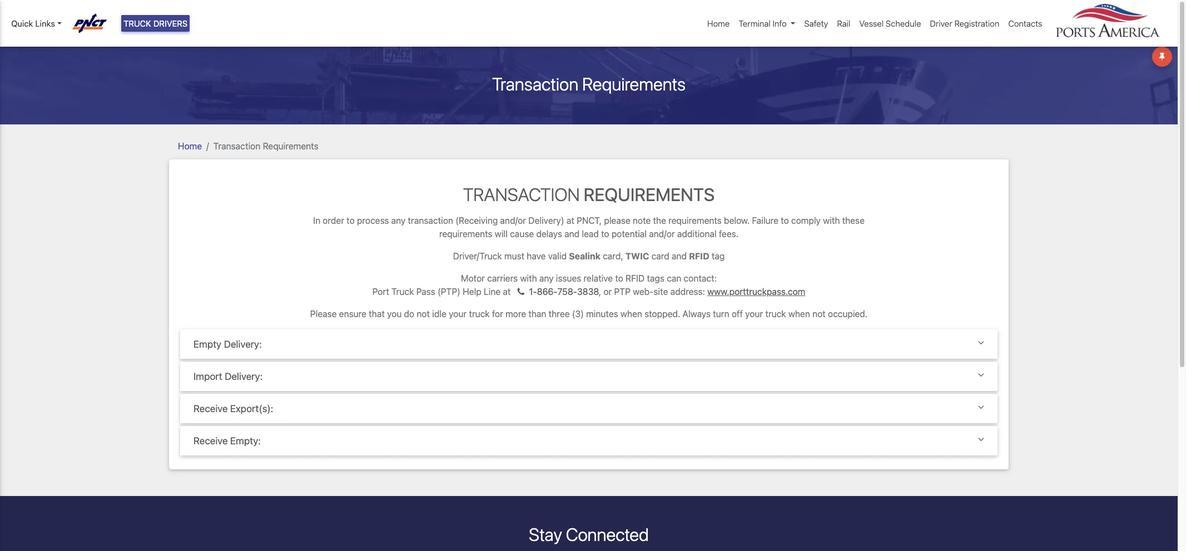 Task type: locate. For each thing, give the bounding box(es) containing it.
connected
[[566, 525, 649, 546]]

driver/truck must have valid sealink card, twic card and rfid tag
[[453, 251, 725, 261]]

card
[[652, 251, 670, 261]]

1 vertical spatial receive
[[194, 436, 228, 447]]

0 vertical spatial delivery:
[[224, 339, 262, 350]]

0 horizontal spatial requirements
[[439, 229, 493, 239]]

terminal info link
[[735, 13, 800, 34]]

more
[[506, 309, 526, 319]]

1 vertical spatial with
[[520, 274, 537, 284]]

and/or up "cause"
[[500, 216, 526, 226]]

0 horizontal spatial truck
[[124, 18, 151, 28]]

0 horizontal spatial your
[[449, 309, 467, 319]]

1 vertical spatial and
[[672, 251, 687, 261]]

quick
[[11, 18, 33, 28]]

2 angle down image from the top
[[978, 371, 985, 381]]

2 receive from the top
[[194, 436, 228, 447]]

1 vertical spatial truck
[[392, 287, 414, 297]]

with left these on the right top
[[823, 216, 840, 226]]

angle down image inside empty delivery: link
[[978, 339, 985, 349]]

truck
[[124, 18, 151, 28], [392, 287, 414, 297]]

3 angle down image from the top
[[978, 403, 985, 413]]

1 horizontal spatial when
[[789, 309, 810, 319]]

that
[[369, 309, 385, 319]]

any up 866-
[[540, 274, 554, 284]]

twic
[[626, 251, 649, 261]]

and right 'card'
[[672, 251, 687, 261]]

(receiving
[[456, 216, 498, 226]]

with inside in order to process any transaction (receiving and/or delivery) at pnct, please note the requirements below. failure to comply with these requirements will cause delays and lead to potential and/or additional fees.
[[823, 216, 840, 226]]

turn
[[713, 309, 730, 319]]

receive
[[194, 403, 228, 415], [194, 436, 228, 447]]

0 horizontal spatial with
[[520, 274, 537, 284]]

delivery: for import delivery:
[[225, 371, 263, 383]]

1 vertical spatial at
[[503, 287, 511, 297]]

1 angle down image from the top
[[978, 339, 985, 349]]

note
[[633, 216, 651, 226]]

delivery: up "export(s):"
[[225, 371, 263, 383]]

1 horizontal spatial rfid
[[689, 251, 710, 261]]

your right idle
[[449, 309, 467, 319]]

when down ptp
[[621, 309, 642, 319]]

order
[[323, 216, 344, 226]]

line
[[484, 287, 501, 297]]

0 vertical spatial home link
[[703, 13, 735, 34]]

and
[[565, 229, 580, 239], [672, 251, 687, 261]]

delivery: right "empty"
[[224, 339, 262, 350]]

motor
[[461, 274, 485, 284]]

2 your from the left
[[745, 309, 763, 319]]

truck drivers link
[[121, 15, 190, 32]]

0 horizontal spatial any
[[391, 216, 406, 226]]

0 vertical spatial receive
[[194, 403, 228, 415]]

tags
[[647, 274, 665, 284]]

not left occupied.
[[813, 309, 826, 319]]

1 truck from the left
[[469, 309, 490, 319]]

receive inside "link"
[[194, 436, 228, 447]]

any
[[391, 216, 406, 226], [540, 274, 554, 284]]

and inside in order to process any transaction (receiving and/or delivery) at pnct, please note the requirements below. failure to comply with these requirements will cause delays and lead to potential and/or additional fees.
[[565, 229, 580, 239]]

1 vertical spatial rfid
[[626, 274, 645, 284]]

receive export(s):
[[194, 403, 273, 415]]

home link
[[703, 13, 735, 34], [178, 141, 202, 151]]

transaction
[[492, 73, 579, 94], [213, 141, 261, 151], [463, 184, 580, 205]]

1 vertical spatial delivery:
[[225, 371, 263, 383]]

1 vertical spatial requirements
[[439, 229, 493, 239]]

web-
[[633, 287, 654, 297]]

1 receive from the top
[[194, 403, 228, 415]]

at
[[567, 216, 575, 226], [503, 287, 511, 297]]

and left lead at top
[[565, 229, 580, 239]]

1 horizontal spatial not
[[813, 309, 826, 319]]

1 horizontal spatial at
[[567, 216, 575, 226]]

truck left drivers
[[124, 18, 151, 28]]

truck right port
[[392, 287, 414, 297]]

receive export(s): link
[[194, 403, 985, 415]]

to
[[347, 216, 355, 226], [781, 216, 789, 226], [601, 229, 609, 239], [615, 274, 623, 284]]

1 horizontal spatial with
[[823, 216, 840, 226]]

requirements
[[669, 216, 722, 226], [439, 229, 493, 239]]

empty
[[194, 339, 221, 350]]

registration
[[955, 18, 1000, 28]]

1 horizontal spatial any
[[540, 274, 554, 284]]

your right off
[[745, 309, 763, 319]]

0 vertical spatial requirements
[[669, 216, 722, 226]]

terminal
[[739, 18, 771, 28]]

the
[[653, 216, 666, 226]]

receive down import on the bottom left
[[194, 403, 228, 415]]

stay connected
[[529, 525, 649, 546]]

1 vertical spatial angle down image
[[978, 371, 985, 381]]

1 horizontal spatial requirements
[[669, 216, 722, 226]]

0 horizontal spatial and/or
[[500, 216, 526, 226]]

0 vertical spatial angle down image
[[978, 339, 985, 349]]

2 when from the left
[[789, 309, 810, 319]]

empty:
[[230, 436, 261, 447]]

help
[[463, 287, 482, 297]]

1 vertical spatial requirements
[[263, 141, 319, 151]]

0 horizontal spatial rfid
[[626, 274, 645, 284]]

not
[[417, 309, 430, 319], [813, 309, 826, 319]]

transaction requirements
[[492, 73, 686, 94], [213, 141, 319, 151], [463, 184, 715, 205]]

and/or down the
[[649, 229, 675, 239]]

angle down image inside receive export(s): link
[[978, 403, 985, 413]]

1 vertical spatial any
[[540, 274, 554, 284]]

tab list
[[180, 330, 998, 459]]

1-866-758-3838
[[527, 287, 599, 297]]

requirements down (receiving
[[439, 229, 493, 239]]

issues
[[556, 274, 581, 284]]

0 vertical spatial any
[[391, 216, 406, 226]]

stay
[[529, 525, 562, 546]]

receive left empty:
[[194, 436, 228, 447]]

0 vertical spatial with
[[823, 216, 840, 226]]

import
[[194, 371, 222, 383]]

0 vertical spatial at
[[567, 216, 575, 226]]

2 not from the left
[[813, 309, 826, 319]]

truck down "www.porttruckpass.com"
[[766, 309, 786, 319]]

0 vertical spatial and/or
[[500, 216, 526, 226]]

vessel
[[860, 18, 884, 28]]

0 horizontal spatial truck
[[469, 309, 490, 319]]

at left pnct, at the top
[[567, 216, 575, 226]]

0 horizontal spatial not
[[417, 309, 430, 319]]

angle down image
[[978, 436, 985, 446]]

0 vertical spatial home
[[708, 18, 730, 28]]

1 horizontal spatial home
[[708, 18, 730, 28]]

866-
[[537, 287, 558, 297]]

any inside in order to process any transaction (receiving and/or delivery) at pnct, please note the requirements below. failure to comply with these requirements will cause delays and lead to potential and/or additional fees.
[[391, 216, 406, 226]]

to up ptp
[[615, 274, 623, 284]]

1 horizontal spatial truck
[[766, 309, 786, 319]]

sealink
[[569, 251, 601, 261]]

angle down image
[[978, 339, 985, 349], [978, 371, 985, 381], [978, 403, 985, 413]]

0 horizontal spatial at
[[503, 287, 511, 297]]

rfid left tag on the top right of the page
[[689, 251, 710, 261]]

three
[[549, 309, 570, 319]]

tag
[[712, 251, 725, 261]]

site
[[654, 287, 668, 297]]

when down www.porttruckpass.com link at the right
[[789, 309, 810, 319]]

1 vertical spatial home link
[[178, 141, 202, 151]]

1 vertical spatial and/or
[[649, 229, 675, 239]]

0 horizontal spatial home
[[178, 141, 202, 151]]

0 horizontal spatial when
[[621, 309, 642, 319]]

0 horizontal spatial and
[[565, 229, 580, 239]]

0 vertical spatial rfid
[[689, 251, 710, 261]]

0 vertical spatial and
[[565, 229, 580, 239]]

angle down image inside import delivery: link
[[978, 371, 985, 381]]

to right lead at top
[[601, 229, 609, 239]]

with inside motor carriers with any issues relative to rfid tags can contact: port truck pass (ptp) help line at
[[520, 274, 537, 284]]

transaction
[[408, 216, 453, 226]]

at down the carriers
[[503, 287, 511, 297]]

2 vertical spatial angle down image
[[978, 403, 985, 413]]

truck left for
[[469, 309, 490, 319]]

requirements
[[583, 73, 686, 94], [263, 141, 319, 151], [584, 184, 715, 205]]

to inside motor carriers with any issues relative to rfid tags can contact: port truck pass (ptp) help line at
[[615, 274, 623, 284]]

tab list containing empty delivery:
[[180, 330, 998, 459]]

with up 1-
[[520, 274, 537, 284]]

rfid up web- at right bottom
[[626, 274, 645, 284]]

valid
[[548, 251, 567, 261]]

1 horizontal spatial truck
[[392, 287, 414, 297]]

any right process
[[391, 216, 406, 226]]

0 vertical spatial transaction
[[492, 73, 579, 94]]

angle down image for empty delivery:
[[978, 339, 985, 349]]

1 horizontal spatial and
[[672, 251, 687, 261]]

export(s):
[[230, 403, 273, 415]]

at inside motor carriers with any issues relative to rfid tags can contact: port truck pass (ptp) help line at
[[503, 287, 511, 297]]

requirements up additional
[[669, 216, 722, 226]]

1 your from the left
[[449, 309, 467, 319]]

home
[[708, 18, 730, 28], [178, 141, 202, 151]]

not right do
[[417, 309, 430, 319]]

1 vertical spatial transaction
[[213, 141, 261, 151]]

motor carriers with any issues relative to rfid tags can contact: port truck pass (ptp) help line at
[[372, 274, 717, 297]]

truck drivers
[[124, 18, 188, 28]]

1 horizontal spatial your
[[745, 309, 763, 319]]

additional
[[678, 229, 717, 239]]

and/or
[[500, 216, 526, 226], [649, 229, 675, 239]]

delivery)
[[529, 216, 564, 226]]



Task type: describe. For each thing, give the bounding box(es) containing it.
process
[[357, 216, 389, 226]]

0 vertical spatial transaction requirements
[[492, 73, 686, 94]]

2 vertical spatial transaction requirements
[[463, 184, 715, 205]]

please
[[604, 216, 631, 226]]

2 vertical spatial transaction
[[463, 184, 580, 205]]

driver/truck
[[453, 251, 502, 261]]

0 horizontal spatial home link
[[178, 141, 202, 151]]

receive empty:
[[194, 436, 261, 447]]

please
[[310, 309, 337, 319]]

phone image
[[518, 288, 525, 296]]

angle down image for receive export(s):
[[978, 403, 985, 413]]

comply
[[792, 216, 821, 226]]

driver registration
[[930, 18, 1000, 28]]

info
[[773, 18, 787, 28]]

ptp
[[614, 287, 631, 297]]

these
[[843, 216, 865, 226]]

empty delivery: link
[[194, 339, 985, 351]]

occupied.
[[828, 309, 868, 319]]

please ensure that you do not idle your truck for more than three (3) minutes when stopped. always turn off your truck when not occupied.
[[310, 309, 868, 319]]

delays
[[536, 229, 562, 239]]

1 vertical spatial transaction requirements
[[213, 141, 319, 151]]

1 horizontal spatial and/or
[[649, 229, 675, 239]]

always
[[683, 309, 711, 319]]

to right order on the left of the page
[[347, 216, 355, 226]]

to right failure
[[781, 216, 789, 226]]

delivery: for empty delivery:
[[224, 339, 262, 350]]

have
[[527, 251, 546, 261]]

0 vertical spatial truck
[[124, 18, 151, 28]]

below.
[[724, 216, 750, 226]]

for
[[492, 309, 503, 319]]

contact:
[[684, 274, 717, 284]]

0 vertical spatial requirements
[[583, 73, 686, 94]]

rfid inside motor carriers with any issues relative to rfid tags can contact: port truck pass (ptp) help line at
[[626, 274, 645, 284]]

2 vertical spatial requirements
[[584, 184, 715, 205]]

stopped.
[[645, 309, 681, 319]]

rail
[[837, 18, 851, 28]]

than
[[529, 309, 547, 319]]

angle down image for import delivery:
[[978, 371, 985, 381]]

1 vertical spatial home
[[178, 141, 202, 151]]

links
[[35, 18, 55, 28]]

potential
[[612, 229, 647, 239]]

receive for receive empty:
[[194, 436, 228, 447]]

can
[[667, 274, 682, 284]]

you
[[387, 309, 402, 319]]

safety link
[[800, 13, 833, 34]]

receive empty: link
[[194, 436, 985, 447]]

must
[[505, 251, 525, 261]]

vessel schedule link
[[855, 13, 926, 34]]

do
[[404, 309, 415, 319]]

ensure
[[339, 309, 367, 319]]

1-866-758-3838 link
[[513, 287, 599, 297]]

or
[[604, 287, 612, 297]]

idle
[[432, 309, 447, 319]]

terminal info
[[739, 18, 787, 28]]

safety
[[805, 18, 828, 28]]

1 not from the left
[[417, 309, 430, 319]]

, or ptp web-site address: www.porttruckpass.com
[[599, 287, 806, 297]]

vessel schedule
[[860, 18, 921, 28]]

pnct,
[[577, 216, 602, 226]]

1 when from the left
[[621, 309, 642, 319]]

quick links
[[11, 18, 55, 28]]

truck inside motor carriers with any issues relative to rfid tags can contact: port truck pass (ptp) help line at
[[392, 287, 414, 297]]

2 truck from the left
[[766, 309, 786, 319]]

driver registration link
[[926, 13, 1004, 34]]

carriers
[[487, 274, 518, 284]]

contacts link
[[1004, 13, 1047, 34]]

schedule
[[886, 18, 921, 28]]

in
[[313, 216, 320, 226]]

will
[[495, 229, 508, 239]]

(ptp)
[[438, 287, 461, 297]]

758-
[[558, 287, 577, 297]]

pass
[[416, 287, 435, 297]]

rail link
[[833, 13, 855, 34]]

drivers
[[153, 18, 188, 28]]

off
[[732, 309, 743, 319]]

quick links link
[[11, 17, 62, 30]]

1-
[[529, 287, 537, 297]]

,
[[599, 287, 601, 297]]

at inside in order to process any transaction (receiving and/or delivery) at pnct, please note the requirements below. failure to comply with these requirements will cause delays and lead to potential and/or additional fees.
[[567, 216, 575, 226]]

1 horizontal spatial home link
[[703, 13, 735, 34]]

empty delivery:
[[194, 339, 262, 350]]

in order to process any transaction (receiving and/or delivery) at pnct, please note the requirements below. failure to comply with these requirements will cause delays and lead to potential and/or additional fees.
[[313, 216, 865, 239]]

card,
[[603, 251, 623, 261]]

any inside motor carriers with any issues relative to rfid tags can contact: port truck pass (ptp) help line at
[[540, 274, 554, 284]]

(3)
[[572, 309, 584, 319]]

receive for receive export(s):
[[194, 403, 228, 415]]

lead
[[582, 229, 599, 239]]

contacts
[[1009, 18, 1043, 28]]

port
[[372, 287, 389, 297]]

www.porttruckpass.com link
[[708, 287, 806, 297]]

3838
[[577, 287, 599, 297]]



Task type: vqa. For each thing, say whether or not it's contained in the screenshot.
contact:
yes



